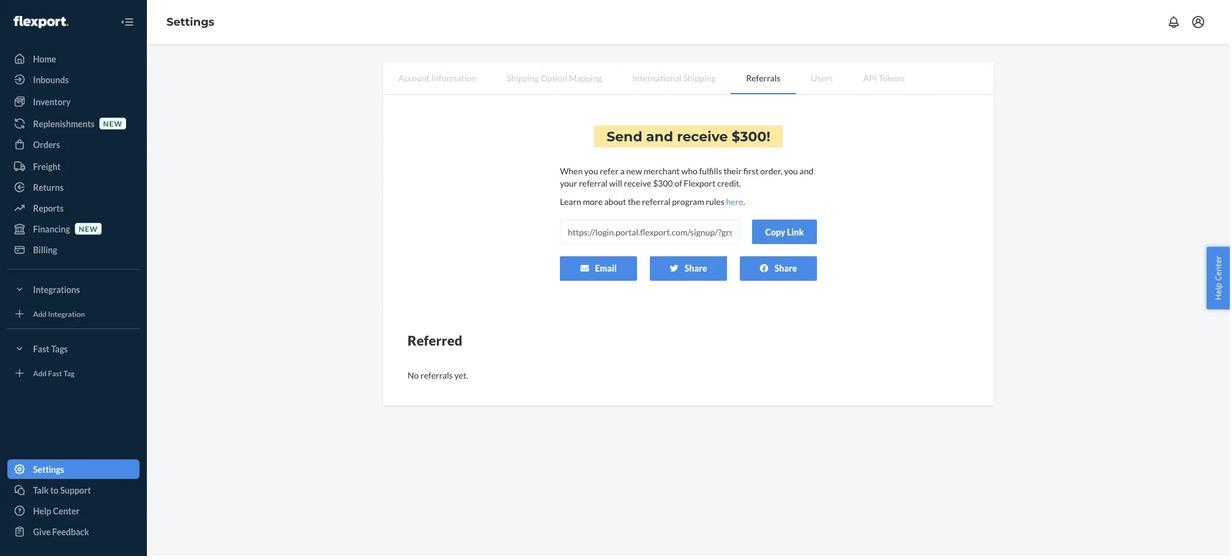Task type: vqa. For each thing, say whether or not it's contained in the screenshot.
their
yes



Task type: locate. For each thing, give the bounding box(es) containing it.
users
[[811, 73, 833, 83]]

1 vertical spatial help
[[33, 506, 51, 516]]

referral
[[579, 178, 608, 188], [642, 196, 671, 207]]

1 vertical spatial add
[[33, 369, 47, 378]]

$300 down merchant on the right top of page
[[653, 178, 673, 188]]

inbounds link
[[7, 70, 140, 89]]

open notifications image
[[1167, 15, 1181, 29]]

support
[[60, 485, 91, 496]]

tab list
[[383, 62, 994, 95]]

1 horizontal spatial settings
[[166, 15, 214, 29]]

0 horizontal spatial referral
[[579, 178, 608, 188]]

freight link
[[7, 157, 140, 176]]

0 horizontal spatial receive
[[624, 178, 651, 188]]

1 shipping from the left
[[507, 73, 539, 83]]

inbounds
[[33, 74, 69, 85]]

receive up the the at the right of the page
[[624, 178, 651, 188]]

add fast tag link
[[7, 364, 140, 383]]

1 horizontal spatial shipping
[[683, 73, 716, 83]]

center
[[1213, 256, 1224, 281], [53, 506, 80, 516]]

yet.
[[455, 370, 468, 381]]

settings
[[166, 15, 214, 29], [33, 464, 64, 475]]

0 vertical spatial $300
[[732, 128, 767, 145]]

here
[[726, 196, 743, 207]]

a
[[620, 166, 625, 176]]

referral up 'more'
[[579, 178, 608, 188]]

account
[[398, 73, 430, 83]]

1 horizontal spatial share
[[775, 263, 797, 273]]

0 vertical spatial help
[[1213, 283, 1224, 300]]

fast left the tags
[[33, 344, 49, 354]]

fulfills
[[699, 166, 722, 176]]

0 horizontal spatial $300
[[653, 178, 673, 188]]

help
[[1213, 283, 1224, 300], [33, 506, 51, 516]]

shipping right international
[[683, 73, 716, 83]]

2 vertical spatial new
[[79, 224, 98, 233]]

$300 up first on the right of the page
[[732, 128, 767, 145]]

flexport
[[684, 178, 716, 188]]

you
[[584, 166, 598, 176], [784, 166, 798, 176]]

1 vertical spatial settings link
[[7, 460, 140, 479]]

international shipping tab
[[617, 62, 731, 93]]

1 add from the top
[[33, 309, 47, 318]]

home link
[[7, 49, 140, 69]]

2 shipping from the left
[[683, 73, 716, 83]]

orders link
[[7, 135, 140, 154]]

replenishments
[[33, 118, 95, 129]]

2 add from the top
[[33, 369, 47, 378]]

0 vertical spatial and
[[646, 128, 673, 145]]

new down reports link
[[79, 224, 98, 233]]

$300
[[732, 128, 767, 145], [653, 178, 673, 188]]

facebook image
[[760, 264, 769, 273]]

1 vertical spatial fast
[[48, 369, 62, 378]]

no
[[408, 370, 419, 381]]

talk to support button
[[7, 481, 140, 500]]

feedback
[[52, 527, 89, 537]]

0 vertical spatial receive
[[677, 128, 728, 145]]

email
[[595, 263, 617, 273]]

1 vertical spatial referral
[[642, 196, 671, 207]]

your
[[560, 178, 577, 188]]

and up merchant on the right top of page
[[646, 128, 673, 145]]

order,
[[760, 166, 783, 176]]

2 you from the left
[[784, 166, 798, 176]]

1 vertical spatial center
[[53, 506, 80, 516]]

2 horizontal spatial new
[[626, 166, 642, 176]]

new up orders link
[[103, 119, 122, 128]]

0 horizontal spatial you
[[584, 166, 598, 176]]

1 you from the left
[[584, 166, 598, 176]]

add inside "link"
[[33, 309, 47, 318]]

shipping left option
[[507, 73, 539, 83]]

1 vertical spatial help center
[[33, 506, 80, 516]]

1 vertical spatial settings
[[33, 464, 64, 475]]

center inside button
[[1213, 256, 1224, 281]]

here link
[[726, 196, 743, 207]]

0 vertical spatial new
[[103, 119, 122, 128]]

0 horizontal spatial help
[[33, 506, 51, 516]]

1 horizontal spatial help center
[[1213, 256, 1224, 300]]

tokens
[[879, 73, 905, 83]]

add
[[33, 309, 47, 318], [33, 369, 47, 378]]

2 share link from the left
[[740, 257, 817, 281]]

to
[[50, 485, 58, 496]]

you right order,
[[784, 166, 798, 176]]

and inside when you refer a new merchant who fulfills their first order, you and your referral will receive
[[800, 166, 814, 176]]

you left refer
[[584, 166, 598, 176]]

help center
[[1213, 256, 1224, 300], [33, 506, 80, 516]]

new right "a"
[[626, 166, 642, 176]]

twitter image
[[670, 264, 679, 273]]

program
[[672, 196, 704, 207]]

1 vertical spatial new
[[626, 166, 642, 176]]

0 vertical spatial settings
[[166, 15, 214, 29]]

0 vertical spatial help center
[[1213, 256, 1224, 300]]

.
[[743, 196, 745, 207]]

fast
[[33, 344, 49, 354], [48, 369, 62, 378]]

learn
[[560, 196, 581, 207]]

1 horizontal spatial you
[[784, 166, 798, 176]]

international
[[633, 73, 682, 83]]

share link
[[650, 257, 727, 281], [740, 257, 817, 281]]

freight
[[33, 161, 61, 172]]

1 horizontal spatial new
[[103, 119, 122, 128]]

1 horizontal spatial receive
[[677, 128, 728, 145]]

0 vertical spatial settings link
[[166, 15, 214, 29]]

0 horizontal spatial share link
[[650, 257, 727, 281]]

api tokens
[[864, 73, 905, 83]]

!
[[767, 128, 771, 145]]

1 horizontal spatial and
[[800, 166, 814, 176]]

mapping
[[569, 73, 602, 83]]

no referrals yet.
[[408, 370, 468, 381]]

add down fast tags
[[33, 369, 47, 378]]

0 horizontal spatial new
[[79, 224, 98, 233]]

referrals
[[421, 370, 453, 381]]

flexport logo image
[[13, 16, 68, 28]]

when you refer a new merchant who fulfills their first order, you and your referral will receive
[[560, 166, 814, 188]]

0 vertical spatial referral
[[579, 178, 608, 188]]

share
[[685, 263, 707, 273], [775, 263, 797, 273]]

0 horizontal spatial settings link
[[7, 460, 140, 479]]

1 share from the left
[[685, 263, 707, 273]]

help center inside help center link
[[33, 506, 80, 516]]

financing
[[33, 224, 70, 234]]

settings link
[[166, 15, 214, 29], [7, 460, 140, 479]]

receive
[[677, 128, 728, 145], [624, 178, 651, 188]]

new
[[103, 119, 122, 128], [626, 166, 642, 176], [79, 224, 98, 233]]

help inside button
[[1213, 283, 1224, 300]]

1 horizontal spatial share link
[[740, 257, 817, 281]]

api
[[864, 73, 877, 83]]

0 horizontal spatial center
[[53, 506, 80, 516]]

tags
[[51, 344, 68, 354]]

0 horizontal spatial share
[[685, 263, 707, 273]]

share right twitter icon
[[685, 263, 707, 273]]

tag
[[63, 369, 75, 378]]

give feedback
[[33, 527, 89, 537]]

and right order,
[[800, 166, 814, 176]]

inventory link
[[7, 92, 140, 111]]

share for facebook 'image' on the right of the page
[[775, 263, 797, 273]]

of
[[675, 178, 682, 188]]

1 vertical spatial $300
[[653, 178, 673, 188]]

copy
[[765, 227, 786, 237]]

0 vertical spatial center
[[1213, 256, 1224, 281]]

new for financing
[[79, 224, 98, 233]]

share for twitter icon
[[685, 263, 707, 273]]

referral right the the at the right of the page
[[642, 196, 671, 207]]

None text field
[[560, 220, 740, 244]]

shipping
[[507, 73, 539, 83], [683, 73, 716, 83]]

1 horizontal spatial $300
[[732, 128, 767, 145]]

1 vertical spatial receive
[[624, 178, 651, 188]]

tab list containing account information
[[383, 62, 994, 95]]

talk to support
[[33, 485, 91, 496]]

fast tags
[[33, 344, 68, 354]]

add left the integration
[[33, 309, 47, 318]]

inventory
[[33, 96, 71, 107]]

1 vertical spatial and
[[800, 166, 814, 176]]

0 horizontal spatial help center
[[33, 506, 80, 516]]

credit.
[[717, 178, 741, 188]]

share right facebook 'image' on the right of the page
[[775, 263, 797, 273]]

fast left tag
[[48, 369, 62, 378]]

integrations
[[33, 284, 80, 295]]

2 share from the left
[[775, 263, 797, 273]]

add inside 'link'
[[33, 369, 47, 378]]

1 horizontal spatial settings link
[[166, 15, 214, 29]]

1 horizontal spatial help
[[1213, 283, 1224, 300]]

1 horizontal spatial center
[[1213, 256, 1224, 281]]

0 vertical spatial fast
[[33, 344, 49, 354]]

0 vertical spatial add
[[33, 309, 47, 318]]

1 horizontal spatial referral
[[642, 196, 671, 207]]

0 horizontal spatial shipping
[[507, 73, 539, 83]]

receive up fulfills
[[677, 128, 728, 145]]



Task type: describe. For each thing, give the bounding box(es) containing it.
add for add integration
[[33, 309, 47, 318]]

add for add fast tag
[[33, 369, 47, 378]]

account information tab
[[383, 62, 492, 93]]

help center link
[[7, 501, 140, 521]]

international shipping
[[633, 73, 716, 83]]

will
[[609, 178, 622, 188]]

learn more about the referral program rules here .
[[560, 196, 745, 207]]

referrals tab
[[731, 62, 796, 94]]

referred
[[408, 332, 462, 348]]

their
[[724, 166, 742, 176]]

who
[[682, 166, 698, 176]]

help center button
[[1207, 247, 1230, 310]]

receive inside when you refer a new merchant who fulfills their first order, you and your referral will receive
[[624, 178, 651, 188]]

give feedback button
[[7, 522, 140, 542]]

first
[[744, 166, 759, 176]]

fast tags button
[[7, 339, 140, 359]]

link
[[787, 227, 804, 237]]

shipping option mapping tab
[[492, 62, 617, 93]]

fast inside dropdown button
[[33, 344, 49, 354]]

help center inside help center button
[[1213, 256, 1224, 300]]

refer
[[600, 166, 619, 176]]

returns link
[[7, 178, 140, 197]]

0 horizontal spatial settings
[[33, 464, 64, 475]]

referral inside when you refer a new merchant who fulfills their first order, you and your referral will receive
[[579, 178, 608, 188]]

copy link button
[[752, 220, 817, 244]]

add fast tag
[[33, 369, 75, 378]]

integrations button
[[7, 280, 140, 299]]

send
[[607, 128, 642, 145]]

new inside when you refer a new merchant who fulfills their first order, you and your referral will receive
[[626, 166, 642, 176]]

returns
[[33, 182, 64, 193]]

billing
[[33, 245, 57, 255]]

give
[[33, 527, 51, 537]]

talk
[[33, 485, 49, 496]]

add integration
[[33, 309, 85, 318]]

merchant
[[644, 166, 680, 176]]

account information
[[398, 73, 476, 83]]

more
[[583, 196, 603, 207]]

envelope image
[[580, 264, 589, 273]]

reports link
[[7, 198, 140, 218]]

fast inside 'link'
[[48, 369, 62, 378]]

information
[[431, 73, 476, 83]]

reports
[[33, 203, 64, 213]]

about
[[604, 196, 626, 207]]

rules
[[706, 196, 725, 207]]

users tab
[[796, 62, 848, 93]]

$300 of flexport credit.
[[653, 178, 741, 188]]

home
[[33, 54, 56, 64]]

1 share link from the left
[[650, 257, 727, 281]]

option
[[541, 73, 567, 83]]

shipping option mapping
[[507, 73, 602, 83]]

orders
[[33, 139, 60, 150]]

send and receive $300 !
[[607, 128, 771, 145]]

new for replenishments
[[103, 119, 122, 128]]

api tokens tab
[[848, 62, 920, 93]]

0 horizontal spatial and
[[646, 128, 673, 145]]

copy link
[[765, 227, 804, 237]]

open account menu image
[[1191, 15, 1206, 29]]

the
[[628, 196, 640, 207]]

add integration link
[[7, 304, 140, 324]]

close navigation image
[[120, 15, 135, 29]]

email link
[[560, 257, 637, 281]]

integration
[[48, 309, 85, 318]]

billing link
[[7, 240, 140, 260]]

referrals
[[746, 73, 781, 83]]

when
[[560, 166, 583, 176]]



